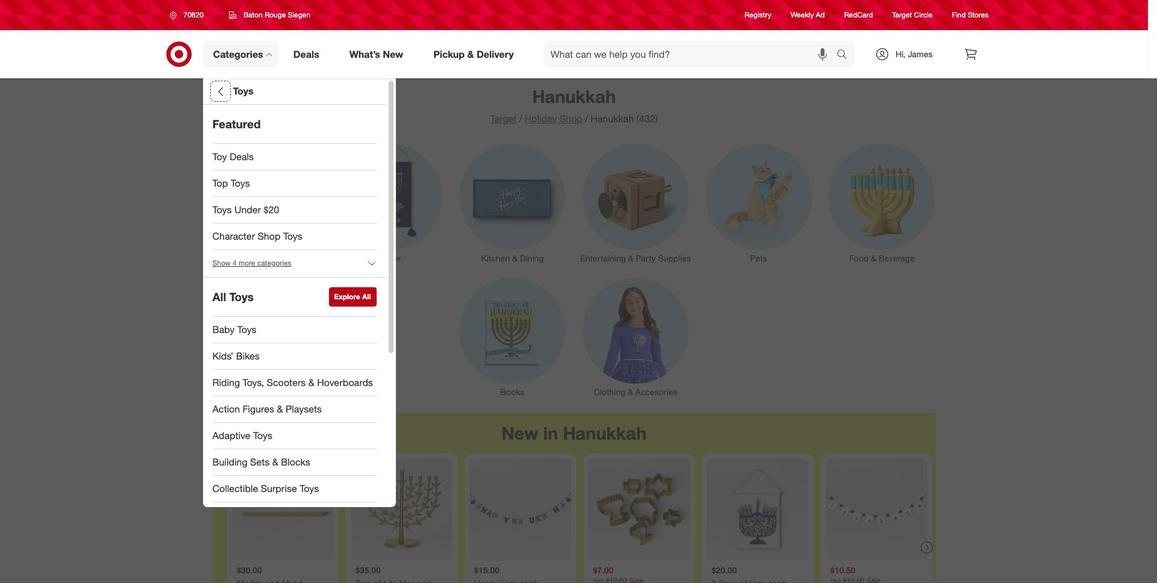 Task type: locate. For each thing, give the bounding box(es) containing it.
deals down siegen
[[294, 48, 319, 60]]

hanukkah
[[533, 86, 616, 107], [591, 113, 634, 125], [563, 423, 647, 444]]

registry link
[[745, 10, 772, 20]]

& for menorahs
[[267, 253, 272, 264]]

all right the explore
[[362, 292, 371, 302]]

deals link
[[283, 41, 335, 68]]

& right sets
[[272, 457, 278, 469]]

beverage
[[879, 253, 915, 264]]

all toys
[[213, 290, 254, 304]]

character shop toys
[[213, 230, 303, 242]]

pickup
[[434, 48, 465, 60]]

search button
[[832, 41, 861, 70]]

/
[[519, 113, 523, 125], [585, 113, 588, 125]]

action figures & playsets link
[[203, 397, 386, 423]]

0 horizontal spatial new
[[383, 48, 404, 60]]

redcard link
[[845, 10, 874, 20]]

$10.50 link
[[826, 459, 928, 584]]

supplies
[[659, 253, 691, 264]]

1 horizontal spatial deals
[[294, 48, 319, 60]]

toys up the candles on the left top
[[283, 230, 303, 242]]

$35.00 link
[[351, 459, 453, 584]]

happy hanukkah garland - threshold™ image
[[469, 459, 571, 561]]

hi,
[[896, 49, 906, 59]]

new left 'in' at the bottom left of page
[[502, 423, 539, 444]]

& left the candles on the left top
[[267, 253, 272, 264]]

collectible
[[213, 483, 258, 495]]

target inside hanukkah target / holiday shop / hanukkah (432)
[[491, 113, 517, 125]]

& right food
[[872, 253, 877, 264]]

clothing
[[594, 387, 626, 397]]

hanukkah left (432)
[[591, 113, 634, 125]]

character shop toys link
[[203, 224, 386, 250]]

& left party
[[629, 253, 634, 264]]

0 vertical spatial deals
[[294, 48, 319, 60]]

& for pickup
[[468, 48, 474, 60]]

deals right toy
[[230, 151, 254, 163]]

adaptive toys link
[[203, 423, 386, 450]]

figures
[[243, 403, 274, 416]]

& inside 'link'
[[309, 377, 315, 389]]

4
[[233, 259, 237, 268]]

hanukkah up holiday shop link
[[533, 86, 616, 107]]

/ right holiday shop link
[[585, 113, 588, 125]]

entertaining
[[581, 253, 626, 264]]

kitchen & dining link
[[451, 142, 574, 265]]

shop up menorahs & candles
[[258, 230, 281, 242]]

1 vertical spatial new
[[502, 423, 539, 444]]

1 horizontal spatial new
[[502, 423, 539, 444]]

target left circle
[[893, 11, 913, 20]]

$7.00 link
[[588, 459, 690, 584]]

1 horizontal spatial target
[[893, 11, 913, 20]]

toys
[[233, 85, 254, 97], [231, 177, 250, 189], [213, 204, 232, 216], [283, 230, 303, 242], [230, 290, 254, 304], [237, 324, 257, 336], [253, 430, 273, 442], [300, 483, 319, 495]]

1 horizontal spatial shop
[[560, 113, 583, 125]]

more
[[239, 259, 255, 268]]

scooters
[[267, 377, 306, 389]]

toys left under
[[213, 204, 232, 216]]

all up baby
[[213, 290, 226, 304]]

0 vertical spatial target
[[893, 11, 913, 20]]

0 horizontal spatial /
[[519, 113, 523, 125]]

james
[[908, 49, 933, 59]]

food & beverage link
[[821, 142, 944, 265]]

&
[[468, 48, 474, 60], [267, 253, 272, 264], [513, 253, 518, 264], [629, 253, 634, 264], [872, 253, 877, 264], [309, 377, 315, 389], [628, 387, 633, 397], [277, 403, 283, 416], [272, 457, 278, 469]]

& right pickup
[[468, 48, 474, 60]]

circle
[[915, 11, 933, 20]]

kitchen
[[481, 253, 510, 264]]

building sets & blocks
[[213, 457, 310, 469]]

candles
[[275, 253, 306, 264]]

toys,
[[243, 377, 264, 389]]

weekly ad link
[[791, 10, 825, 20]]

1 horizontal spatial all
[[362, 292, 371, 302]]

explore
[[334, 292, 360, 302]]

hanukkah down clothing
[[563, 423, 647, 444]]

0 vertical spatial new
[[383, 48, 404, 60]]

toy deals
[[213, 151, 254, 163]]

1 horizontal spatial /
[[585, 113, 588, 125]]

1 vertical spatial hanukkah
[[591, 113, 634, 125]]

$10.50
[[831, 566, 856, 576]]

toys under $20 link
[[203, 197, 386, 224]]

find stores link
[[953, 10, 989, 20]]

top toys link
[[203, 171, 386, 197]]

toys under $20
[[213, 204, 279, 216]]

6pc hanukkah cookie cutter set - threshold™ image
[[588, 459, 690, 561]]

categories
[[257, 259, 292, 268]]

baton rouge siegen button
[[221, 4, 318, 26]]

0 vertical spatial shop
[[560, 113, 583, 125]]

target
[[893, 11, 913, 20], [491, 113, 517, 125]]

target link
[[491, 113, 517, 125]]

target left holiday
[[491, 113, 517, 125]]

1 vertical spatial target
[[491, 113, 517, 125]]

bikes
[[236, 350, 260, 362]]

& inside "link"
[[513, 253, 518, 264]]

2 vertical spatial hanukkah
[[563, 423, 647, 444]]

menorahs
[[227, 253, 265, 264]]

redcard
[[845, 11, 874, 20]]

shop right holiday
[[560, 113, 583, 125]]

& right clothing
[[628, 387, 633, 397]]

surprise
[[261, 483, 297, 495]]

food & beverage
[[850, 253, 915, 264]]

/ right target link
[[519, 113, 523, 125]]

marble and metal menorah holder gold - threshold™ image
[[232, 459, 334, 561]]

sets
[[250, 457, 270, 469]]

kitchen & dining
[[481, 253, 544, 264]]

holiday shop link
[[525, 113, 583, 125]]

$20.00
[[712, 566, 737, 576]]

riding toys, scooters & hoverboards
[[213, 377, 373, 389]]

new inside carousel region
[[502, 423, 539, 444]]

baton
[[244, 10, 263, 19]]

collectible surprise toys link
[[203, 476, 386, 503]]

rouge
[[265, 10, 286, 19]]

accesories
[[636, 387, 678, 397]]

70820
[[184, 10, 204, 19]]

deals
[[294, 48, 319, 60], [230, 151, 254, 163]]

& right scooters
[[309, 377, 315, 389]]

new right what's
[[383, 48, 404, 60]]

toys up the baby toys in the left bottom of the page
[[230, 290, 254, 304]]

$35.00
[[355, 566, 381, 576]]

0 horizontal spatial target
[[491, 113, 517, 125]]

kids' bikes link
[[203, 344, 386, 370]]

top
[[213, 177, 228, 189]]

1 vertical spatial deals
[[230, 151, 254, 163]]

1 vertical spatial shop
[[258, 230, 281, 242]]

& for food
[[872, 253, 877, 264]]

clothing & accesories
[[594, 387, 678, 397]]

& left dining
[[513, 253, 518, 264]]

0 horizontal spatial deals
[[230, 151, 254, 163]]

stores
[[968, 11, 989, 20]]



Task type: describe. For each thing, give the bounding box(es) containing it.
action
[[213, 403, 240, 416]]

top toys
[[213, 177, 250, 189]]

0 horizontal spatial shop
[[258, 230, 281, 242]]

baby
[[213, 324, 235, 336]]

$30.00
[[237, 566, 262, 576]]

1 / from the left
[[519, 113, 523, 125]]

collectible surprise toys
[[213, 483, 319, 495]]

baby toys link
[[203, 317, 386, 344]]

kids'
[[213, 350, 234, 362]]

baton rouge siegen
[[244, 10, 311, 19]]

2 / from the left
[[585, 113, 588, 125]]

explore all
[[334, 292, 371, 302]]

hi, james
[[896, 49, 933, 59]]

decor link
[[328, 142, 451, 265]]

$15.00 link
[[469, 459, 571, 584]]

adaptive toys
[[213, 430, 273, 442]]

categories
[[213, 48, 263, 60]]

8 days of hanukkah garland - threshold™ image
[[826, 459, 928, 561]]

target circle link
[[893, 10, 933, 20]]

blocks
[[281, 457, 310, 469]]

toys up featured
[[233, 85, 254, 97]]

books link
[[451, 276, 574, 399]]

categories link
[[203, 41, 278, 68]]

target inside target circle link
[[893, 11, 913, 20]]

0 horizontal spatial all
[[213, 290, 226, 304]]

0 vertical spatial hanukkah
[[533, 86, 616, 107]]

hoverboards
[[317, 377, 373, 389]]

ad
[[816, 11, 825, 20]]

$20
[[264, 204, 279, 216]]

toy deals link
[[203, 144, 386, 171]]

pickup & delivery
[[434, 48, 514, 60]]

& right 'figures'
[[277, 403, 283, 416]]

character
[[213, 230, 255, 242]]

under
[[235, 204, 261, 216]]

$20.00 link
[[707, 459, 809, 584]]

riding
[[213, 377, 240, 389]]

new in hanukkah
[[502, 423, 647, 444]]

search
[[832, 49, 861, 61]]

pets link
[[698, 142, 821, 265]]

pets
[[751, 253, 768, 264]]

toys up the building sets & blocks
[[253, 430, 273, 442]]

$7.00
[[593, 566, 614, 576]]

holiday
[[525, 113, 557, 125]]

toys right the top
[[231, 177, 250, 189]]

playsets
[[286, 403, 322, 416]]

carousel region
[[213, 413, 936, 584]]

what's
[[350, 48, 380, 60]]

weekly
[[791, 11, 814, 20]]

books
[[501, 387, 525, 397]]

show 4 more categories button
[[203, 250, 386, 277]]

8 days of hanukkah interactive wall hanging - threshold™ image
[[707, 459, 809, 561]]

delivery
[[477, 48, 514, 60]]

What can we help you find? suggestions appear below search field
[[544, 41, 840, 68]]

toys right baby
[[237, 324, 257, 336]]

registry
[[745, 11, 772, 20]]

siegen
[[288, 10, 311, 19]]

find stores
[[953, 11, 989, 20]]

dining
[[520, 253, 544, 264]]

what's new
[[350, 48, 404, 60]]

weekly ad
[[791, 11, 825, 20]]

in
[[544, 423, 558, 444]]

$15.00
[[474, 566, 500, 576]]

hanukkah target / holiday shop / hanukkah (432)
[[491, 86, 658, 125]]

adaptive
[[213, 430, 251, 442]]

menorahs & candles
[[227, 253, 306, 264]]

toys inside 'link'
[[213, 204, 232, 216]]

show
[[213, 259, 231, 268]]

all inside the explore all link
[[362, 292, 371, 302]]

featured
[[213, 117, 261, 131]]

tree of life menorah gold - threshold™ image
[[351, 459, 453, 561]]

menorahs & candles link
[[205, 142, 328, 265]]

& for kitchen
[[513, 253, 518, 264]]

riding toys, scooters & hoverboards link
[[203, 370, 386, 397]]

toy
[[213, 151, 227, 163]]

& for clothing
[[628, 387, 633, 397]]

shop inside hanukkah target / holiday shop / hanukkah (432)
[[560, 113, 583, 125]]

building sets & blocks link
[[203, 450, 386, 476]]

explore all link
[[329, 288, 377, 307]]

& for entertaining
[[629, 253, 634, 264]]

party
[[636, 253, 656, 264]]

70820 button
[[162, 4, 216, 26]]

what's new link
[[339, 41, 419, 68]]

show 4 more categories
[[213, 259, 292, 268]]

baby toys
[[213, 324, 257, 336]]

food
[[850, 253, 869, 264]]

toys down blocks
[[300, 483, 319, 495]]

hanukkah inside carousel region
[[563, 423, 647, 444]]



Task type: vqa. For each thing, say whether or not it's contained in the screenshot.
DELIVERY
yes



